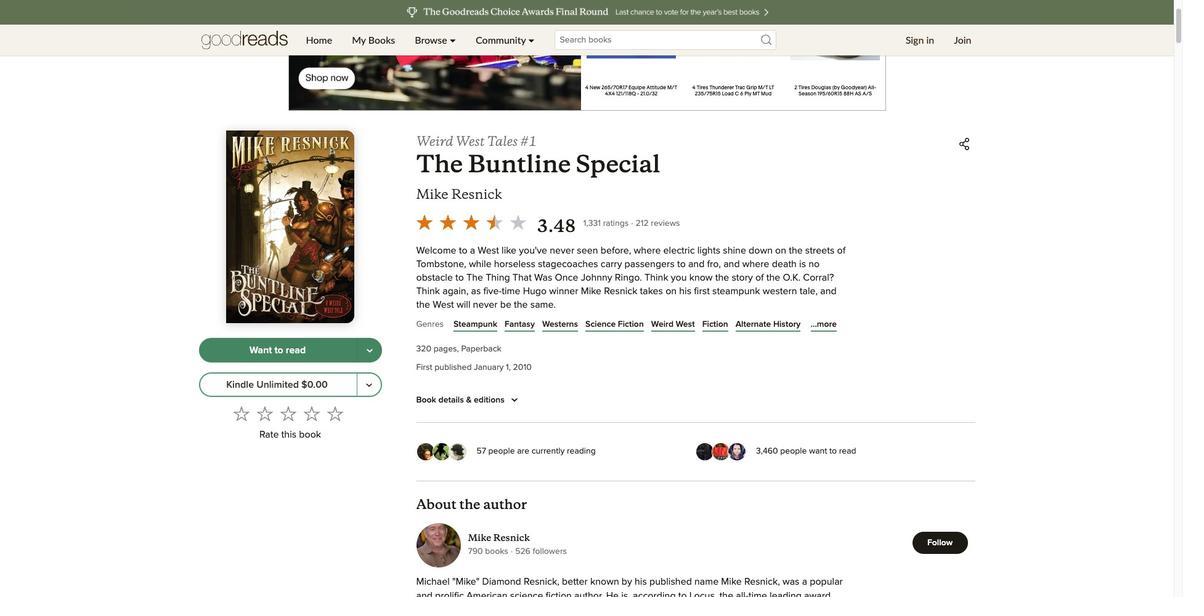 Task type: vqa. For each thing, say whether or not it's contained in the screenshot.
perfect
no



Task type: locate. For each thing, give the bounding box(es) containing it.
1 people from the left
[[488, 447, 515, 456]]

0 horizontal spatial resnick,
[[524, 577, 559, 587]]

rate 5 out of 5 image
[[327, 406, 343, 422]]

1 horizontal spatial read
[[839, 447, 856, 456]]

1 vertical spatial where
[[742, 259, 769, 269]]

2 people from the left
[[780, 447, 807, 456]]

corral?
[[803, 273, 834, 283]]

time inside the 'welcome to a west like you've never seen before, where electric lights shine down on the streets of tombstone, while horseless stagecoaches carry passengers to and fro, and where death is no obstacle to the thing that was once johnny ringo. think you know the story of the o.k. corral? think again, as five-time hugo winner mike resnick takes on his first steampunk western tale, and the west will never be the same.'
[[502, 286, 520, 296]]

0 vertical spatial think
[[644, 273, 668, 283]]

0 horizontal spatial published
[[435, 363, 472, 372]]

▾ right community
[[528, 34, 535, 46]]

a right was on the right of page
[[802, 577, 807, 587]]

mike resnick link up 526
[[468, 532, 567, 545]]

790
[[468, 548, 483, 556]]

january
[[474, 363, 504, 372]]

alternate history
[[735, 320, 801, 329]]

0 vertical spatial time
[[502, 286, 520, 296]]

1 horizontal spatial weird
[[651, 320, 674, 329]]

None search field
[[544, 30, 786, 50]]

57 people are currently reading
[[477, 447, 596, 456]]

1 vertical spatial time
[[748, 591, 767, 598]]

1 vertical spatial the
[[466, 273, 483, 283]]

weird inside weird west tales #1 the buntline special
[[416, 133, 453, 150]]

0 vertical spatial the
[[416, 149, 463, 179]]

think
[[644, 273, 668, 283], [416, 286, 440, 296]]

sign in
[[906, 34, 934, 46]]

science
[[510, 591, 543, 598]]

michael
[[416, 577, 450, 587]]

mike resnick link up rating 3.48 out of 5 image
[[416, 186, 502, 203]]

in
[[926, 34, 934, 46]]

author.
[[574, 591, 604, 598]]

where down down
[[742, 259, 769, 269]]

and down corral?
[[820, 286, 837, 296]]

2 ▾ from the left
[[528, 34, 535, 46]]

rate 1 out of 5 image
[[234, 406, 250, 422]]

the inside the 'welcome to a west like you've never seen before, where electric lights shine down on the streets of tombstone, while horseless stagecoaches carry passengers to and fro, and where death is no obstacle to the thing that was once johnny ringo. think you know the story of the o.k. corral? think again, as five-time hugo winner mike resnick takes on his first steampunk western tale, and the west will never be the same.'
[[466, 273, 483, 283]]

2 vertical spatial resnick
[[493, 532, 530, 544]]

a
[[470, 246, 475, 256], [802, 577, 807, 587]]

books
[[485, 548, 508, 556]]

think up takes
[[644, 273, 668, 283]]

and inside michael "mike" diamond resnick, better known by his published name mike resnick, was a popular and prolific american science fiction author. he is, according to locus, the all-time leading awar
[[416, 591, 433, 598]]

his inside michael "mike" diamond resnick, better known by his published name mike resnick, was a popular and prolific american science fiction author. he is, according to locus, the all-time leading awar
[[635, 577, 647, 587]]

mike resnick link
[[416, 186, 502, 203], [468, 532, 567, 545]]

never up stagecoaches
[[550, 246, 574, 256]]

0 horizontal spatial people
[[488, 447, 515, 456]]

west down "again,"
[[433, 300, 454, 310]]

fiction down first
[[702, 320, 728, 329]]

1 horizontal spatial of
[[837, 246, 846, 256]]

my books link
[[342, 25, 405, 55]]

0 vertical spatial on
[[775, 246, 786, 256]]

the up genres
[[416, 300, 430, 310]]

0 vertical spatial never
[[550, 246, 574, 256]]

to inside michael "mike" diamond resnick, better known by his published name mike resnick, was a popular and prolific american science fiction author. he is, according to locus, the all-time leading awar
[[678, 591, 687, 598]]

of right the story on the top right of the page
[[755, 273, 764, 283]]

kindle
[[226, 380, 254, 390]]

time up be
[[502, 286, 520, 296]]

mike up rating 3.48 out of 5 image
[[416, 186, 448, 203]]

his down you
[[679, 286, 691, 296]]

1 horizontal spatial time
[[748, 591, 767, 598]]

time left leading
[[748, 591, 767, 598]]

resnick up 526
[[493, 532, 530, 544]]

resnick up rating 3.48 out of 5 image
[[451, 186, 502, 203]]

published inside michael "mike" diamond resnick, better known by his published name mike resnick, was a popular and prolific american science fiction author. he is, according to locus, the all-time leading awar
[[649, 577, 692, 587]]

0 horizontal spatial weird
[[416, 133, 453, 150]]

resnick, up science
[[524, 577, 559, 587]]

steampunk
[[712, 286, 760, 296]]

and down michael
[[416, 591, 433, 598]]

want
[[249, 346, 272, 356]]

212 reviews
[[636, 219, 680, 228]]

1 horizontal spatial ▾
[[528, 34, 535, 46]]

320
[[416, 345, 431, 353]]

1 horizontal spatial think
[[644, 273, 668, 283]]

0 horizontal spatial time
[[502, 286, 520, 296]]

1 vertical spatial a
[[802, 577, 807, 587]]

paperback
[[461, 345, 501, 353]]

1 vertical spatial think
[[416, 286, 440, 296]]

mike inside the 'welcome to a west like you've never seen before, where electric lights shine down on the streets of tombstone, while horseless stagecoaches carry passengers to and fro, and where death is no obstacle to the thing that was once johnny ringo. think you know the story of the o.k. corral? think again, as five-time hugo winner mike resnick takes on his first steampunk western tale, and the west will never be the same.'
[[581, 286, 601, 296]]

never down five-
[[473, 300, 498, 310]]

top genres for this book element
[[416, 317, 975, 336]]

&
[[466, 396, 472, 405]]

five-
[[483, 286, 502, 296]]

west left tales
[[456, 133, 485, 150]]

community
[[476, 34, 526, 46]]

people right 57
[[488, 447, 515, 456]]

fiction
[[546, 591, 572, 598]]

526 followers
[[515, 548, 567, 556]]

0 horizontal spatial his
[[635, 577, 647, 587]]

1 vertical spatial mike resnick link
[[468, 532, 567, 545]]

book title: the buntline special element
[[416, 149, 660, 179]]

welcome to a west like you've never seen before, where electric lights shine down on the streets of tombstone, while horseless stagecoaches carry passengers to and fro, and where death is no obstacle to the thing that was once johnny ringo. think you know the story of the o.k. corral? think again, as five-time hugo winner mike resnick takes on his first steampunk western tale, and the west will never be the same.
[[416, 246, 846, 310]]

1,331
[[583, 219, 601, 228]]

...more button
[[811, 318, 837, 331]]

1 vertical spatial his
[[635, 577, 647, 587]]

to right want
[[829, 447, 837, 456]]

to right 'want'
[[274, 346, 283, 356]]

home
[[306, 34, 332, 46]]

0 vertical spatial weird
[[416, 133, 453, 150]]

follow
[[927, 539, 953, 548]]

about the author
[[416, 496, 527, 513]]

where
[[634, 246, 661, 256], [742, 259, 769, 269]]

think down obstacle
[[416, 286, 440, 296]]

follow button
[[912, 532, 968, 555]]

known
[[590, 577, 619, 587]]

a up while at the left of the page
[[470, 246, 475, 256]]

1 vertical spatial of
[[755, 273, 764, 283]]

the right about on the left bottom
[[459, 496, 480, 513]]

1 vertical spatial mike resnick
[[468, 532, 530, 544]]

1 vertical spatial resnick
[[604, 286, 637, 296]]

weird west link
[[651, 318, 695, 331]]

streets
[[805, 246, 835, 256]]

read
[[286, 346, 306, 356], [839, 447, 856, 456]]

0 vertical spatial his
[[679, 286, 691, 296]]

resnick,
[[524, 577, 559, 587], [744, 577, 780, 587]]

1 horizontal spatial fiction
[[702, 320, 728, 329]]

o.k.
[[783, 273, 801, 283]]

0 horizontal spatial on
[[666, 286, 677, 296]]

weird inside top genres for this book element
[[651, 320, 674, 329]]

browse ▾
[[415, 34, 456, 46]]

the up "is" on the top right of the page
[[789, 246, 803, 256]]

of right streets
[[837, 246, 846, 256]]

1 horizontal spatial a
[[802, 577, 807, 587]]

are
[[517, 447, 529, 456]]

published down "320 pages, paperback" in the left of the page
[[435, 363, 472, 372]]

1 vertical spatial weird
[[651, 320, 674, 329]]

1 horizontal spatial the
[[466, 273, 483, 283]]

on
[[775, 246, 786, 256], [666, 286, 677, 296]]

0 vertical spatial read
[[286, 346, 306, 356]]

1 horizontal spatial published
[[649, 577, 692, 587]]

obstacle
[[416, 273, 453, 283]]

1 ▾ from the left
[[450, 34, 456, 46]]

▾ for community ▾
[[528, 34, 535, 46]]

1 fiction from the left
[[618, 320, 644, 329]]

0 vertical spatial a
[[470, 246, 475, 256]]

reading
[[567, 447, 596, 456]]

fro,
[[707, 259, 721, 269]]

read inside button
[[286, 346, 306, 356]]

people left want
[[780, 447, 807, 456]]

fiction link
[[702, 318, 728, 331]]

0 horizontal spatial ▾
[[450, 34, 456, 46]]

0 horizontal spatial the
[[416, 149, 463, 179]]

1 vertical spatial read
[[839, 447, 856, 456]]

0 horizontal spatial never
[[473, 300, 498, 310]]

1 vertical spatial published
[[649, 577, 692, 587]]

0 horizontal spatial of
[[755, 273, 764, 283]]

▾ inside "link"
[[528, 34, 535, 46]]

fiction right science on the bottom of the page
[[618, 320, 644, 329]]

1 horizontal spatial his
[[679, 286, 691, 296]]

time inside michael "mike" diamond resnick, better known by his published name mike resnick, was a popular and prolific american science fiction author. he is, according to locus, the all-time leading awar
[[748, 591, 767, 598]]

never
[[550, 246, 574, 256], [473, 300, 498, 310]]

profile image for mike resnick. image
[[416, 523, 461, 568]]

people for 57
[[488, 447, 515, 456]]

resnick inside the 'welcome to a west like you've never seen before, where electric lights shine down on the streets of tombstone, while horseless stagecoaches carry passengers to and fro, and where death is no obstacle to the thing that was once johnny ringo. think you know the story of the o.k. corral? think again, as five-time hugo winner mike resnick takes on his first steampunk western tale, and the west will never be the same.'
[[604, 286, 637, 296]]

west inside weird west tales #1 the buntline special
[[456, 133, 485, 150]]

his right by
[[635, 577, 647, 587]]

published up according
[[649, 577, 692, 587]]

winner
[[549, 286, 578, 296]]

mike resnick up rating 3.48 out of 5 image
[[416, 186, 502, 203]]

mike up the all-
[[721, 577, 742, 587]]

while
[[469, 259, 491, 269]]

editions
[[474, 396, 504, 405]]

1 horizontal spatial people
[[780, 447, 807, 456]]

mike down johnny
[[581, 286, 601, 296]]

0 horizontal spatial a
[[470, 246, 475, 256]]

home link
[[296, 25, 342, 55]]

to left locus,
[[678, 591, 687, 598]]

time
[[502, 286, 520, 296], [748, 591, 767, 598]]

west left fiction link
[[676, 320, 695, 329]]

know
[[689, 273, 713, 283]]

rate this book element
[[199, 403, 382, 445]]

ringo.
[[615, 273, 642, 283]]

the down fro,
[[715, 273, 729, 283]]

1 horizontal spatial resnick,
[[744, 577, 780, 587]]

0 horizontal spatial fiction
[[618, 320, 644, 329]]

the left the all-
[[719, 591, 733, 598]]

0 vertical spatial mike resnick
[[416, 186, 502, 203]]

his inside the 'welcome to a west like you've never seen before, where electric lights shine down on the streets of tombstone, while horseless stagecoaches carry passengers to and fro, and where death is no obstacle to the thing that was once johnny ringo. think you know the story of the o.k. corral? think again, as five-time hugo winner mike resnick takes on his first steampunk western tale, and the west will never be the same.'
[[679, 286, 691, 296]]

west inside weird west link
[[676, 320, 695, 329]]

to up "again,"
[[455, 273, 464, 283]]

0 vertical spatial resnick
[[451, 186, 502, 203]]

1 horizontal spatial never
[[550, 246, 574, 256]]

0 horizontal spatial where
[[634, 246, 661, 256]]

book
[[299, 430, 321, 440]]

resnick down ringo.
[[604, 286, 637, 296]]

name
[[694, 577, 719, 587]]

0 horizontal spatial read
[[286, 346, 306, 356]]

$0.00
[[301, 380, 328, 390]]

mike resnick
[[416, 186, 502, 203], [468, 532, 530, 544]]

book details & editions button
[[416, 393, 522, 408]]

alternate
[[735, 320, 771, 329]]

mike resnick up "books"
[[468, 532, 530, 544]]

steampunk link
[[454, 318, 497, 331]]

▾ right browse
[[450, 34, 456, 46]]

the inside michael "mike" diamond resnick, better known by his published name mike resnick, was a popular and prolific american science fiction author. he is, according to locus, the all-time leading awar
[[719, 591, 733, 598]]

on up death at the right top
[[775, 246, 786, 256]]

on down you
[[666, 286, 677, 296]]

read right 'want'
[[286, 346, 306, 356]]

author
[[483, 496, 527, 513]]

where up passengers
[[634, 246, 661, 256]]

a inside the 'welcome to a west like you've never seen before, where electric lights shine down on the streets of tombstone, while horseless stagecoaches carry passengers to and fro, and where death is no obstacle to the thing that was once johnny ringo. think you know the story of the o.k. corral? think again, as five-time hugo winner mike resnick takes on his first steampunk western tale, and the west will never be the same.'
[[470, 246, 475, 256]]

resnick, up the all-
[[744, 577, 780, 587]]

weird
[[416, 133, 453, 150], [651, 320, 674, 329]]

you
[[671, 273, 687, 283]]

and up know
[[688, 259, 705, 269]]

read right want
[[839, 447, 856, 456]]



Task type: describe. For each thing, give the bounding box(es) containing it.
want to read button
[[199, 339, 357, 363]]

ratings
[[603, 219, 629, 228]]

westerns
[[542, 320, 578, 329]]

2 resnick, from the left
[[744, 577, 780, 587]]

average rating of 3.48 stars. figure
[[413, 211, 583, 238]]

57
[[477, 447, 486, 456]]

...more
[[811, 320, 837, 329]]

was
[[782, 577, 800, 587]]

lights
[[697, 246, 720, 256]]

all-
[[736, 591, 748, 598]]

like
[[502, 246, 516, 256]]

horseless
[[494, 259, 535, 269]]

alternate history link
[[735, 318, 801, 331]]

once
[[555, 273, 578, 283]]

shine
[[723, 246, 746, 256]]

advertisement region
[[288, 0, 886, 111]]

1,331 ratings
[[583, 219, 629, 228]]

carry
[[601, 259, 622, 269]]

to inside button
[[274, 346, 283, 356]]

the up western
[[766, 273, 780, 283]]

1,331 ratings and 212 reviews figure
[[583, 216, 680, 230]]

stagecoaches
[[538, 259, 598, 269]]

0 horizontal spatial think
[[416, 286, 440, 296]]

to down electric
[[677, 259, 686, 269]]

rate 2 out of 5 image
[[257, 406, 273, 422]]

rate this book
[[259, 430, 321, 440]]

1 horizontal spatial where
[[742, 259, 769, 269]]

science
[[585, 320, 616, 329]]

1 vertical spatial never
[[473, 300, 498, 310]]

fantasy link
[[505, 318, 535, 331]]

3.48
[[537, 216, 576, 237]]

0 vertical spatial of
[[837, 246, 846, 256]]

western
[[763, 286, 797, 296]]

was
[[534, 273, 552, 283]]

fiction inside "link"
[[618, 320, 644, 329]]

0 vertical spatial where
[[634, 246, 661, 256]]

the right be
[[514, 300, 528, 310]]

special
[[576, 149, 660, 179]]

1 vertical spatial on
[[666, 286, 677, 296]]

leading
[[770, 591, 802, 598]]

tales
[[487, 133, 518, 150]]

my books
[[352, 34, 395, 46]]

seen
[[577, 246, 598, 256]]

rating 0 out of 5 group
[[230, 403, 347, 426]]

as
[[471, 286, 481, 296]]

1 horizontal spatial on
[[775, 246, 786, 256]]

by
[[622, 577, 632, 587]]

and down the shine
[[723, 259, 740, 269]]

vote in the final round of the 2023 goodreads choice awards image
[[139, 0, 1035, 25]]

kindle unlimited $0.00 link
[[199, 373, 357, 398]]

passengers
[[625, 259, 675, 269]]

first
[[416, 363, 432, 372]]

browse ▾ link
[[405, 25, 466, 55]]

book details & editions
[[416, 396, 504, 405]]

2010
[[513, 363, 532, 372]]

better
[[562, 577, 588, 587]]

west up while at the left of the page
[[478, 246, 499, 256]]

westerns link
[[542, 318, 578, 331]]

genres
[[416, 320, 444, 329]]

join
[[954, 34, 971, 46]]

locus,
[[689, 591, 717, 598]]

526
[[515, 548, 530, 556]]

to up tombstone,
[[459, 246, 467, 256]]

rate 3 out of 5 image
[[280, 406, 296, 422]]

Search by book title or ISBN text field
[[554, 30, 776, 50]]

no
[[809, 259, 820, 269]]

kindle unlimited $0.00
[[226, 380, 328, 390]]

be
[[500, 300, 511, 310]]

buntline
[[468, 149, 571, 179]]

diamond
[[482, 577, 521, 587]]

story
[[732, 273, 753, 283]]

he
[[606, 591, 619, 598]]

mike up 790
[[468, 532, 491, 544]]

fantasy
[[505, 320, 535, 329]]

about
[[416, 496, 456, 513]]

that
[[513, 273, 532, 283]]

0 vertical spatial published
[[435, 363, 472, 372]]

people for 3,460
[[780, 447, 807, 456]]

science fiction
[[585, 320, 644, 329]]

is,
[[621, 591, 630, 598]]

▾ for browse ▾
[[450, 34, 456, 46]]

home image
[[201, 25, 287, 55]]

hugo
[[523, 286, 547, 296]]

weird for weird west
[[651, 320, 674, 329]]

"mike"
[[452, 577, 480, 587]]

0 vertical spatial mike resnick link
[[416, 186, 502, 203]]

1,
[[506, 363, 511, 372]]

science fiction link
[[585, 318, 644, 331]]

2 fiction from the left
[[702, 320, 728, 329]]

johnny
[[581, 273, 612, 283]]

sign
[[906, 34, 924, 46]]

welcome
[[416, 246, 456, 256]]

rating 3.48 out of 5 image
[[413, 211, 530, 234]]

first
[[694, 286, 710, 296]]

a inside michael "mike" diamond resnick, better known by his published name mike resnick, was a popular and prolific american science fiction author. he is, according to locus, the all-time leading awar
[[802, 577, 807, 587]]

steampunk
[[454, 320, 497, 329]]

is
[[799, 259, 806, 269]]

weird for weird west tales #1 the buntline special
[[416, 133, 453, 150]]

1 resnick, from the left
[[524, 577, 559, 587]]

you've
[[519, 246, 547, 256]]

according
[[633, 591, 676, 598]]

weird west
[[651, 320, 695, 329]]

mike inside michael "mike" diamond resnick, better known by his published name mike resnick, was a popular and prolific american science fiction author. he is, according to locus, the all-time leading awar
[[721, 577, 742, 587]]

history
[[773, 320, 801, 329]]

thing
[[486, 273, 510, 283]]

#1
[[520, 133, 537, 150]]

the inside weird west tales #1 the buntline special
[[416, 149, 463, 179]]

3,460
[[756, 447, 778, 456]]

320 pages, paperback
[[416, 345, 501, 353]]

rate
[[259, 430, 279, 440]]

american
[[466, 591, 507, 598]]

prolific
[[435, 591, 464, 598]]

rate 4 out of 5 image
[[304, 406, 320, 422]]

michael "mike" diamond resnick, better known by his published name mike resnick, was a popular and prolific american science fiction author. he is, according to locus, the all-time leading awar
[[416, 577, 843, 598]]

book
[[416, 396, 436, 405]]

want to read
[[249, 346, 306, 356]]

join link
[[944, 25, 981, 55]]



